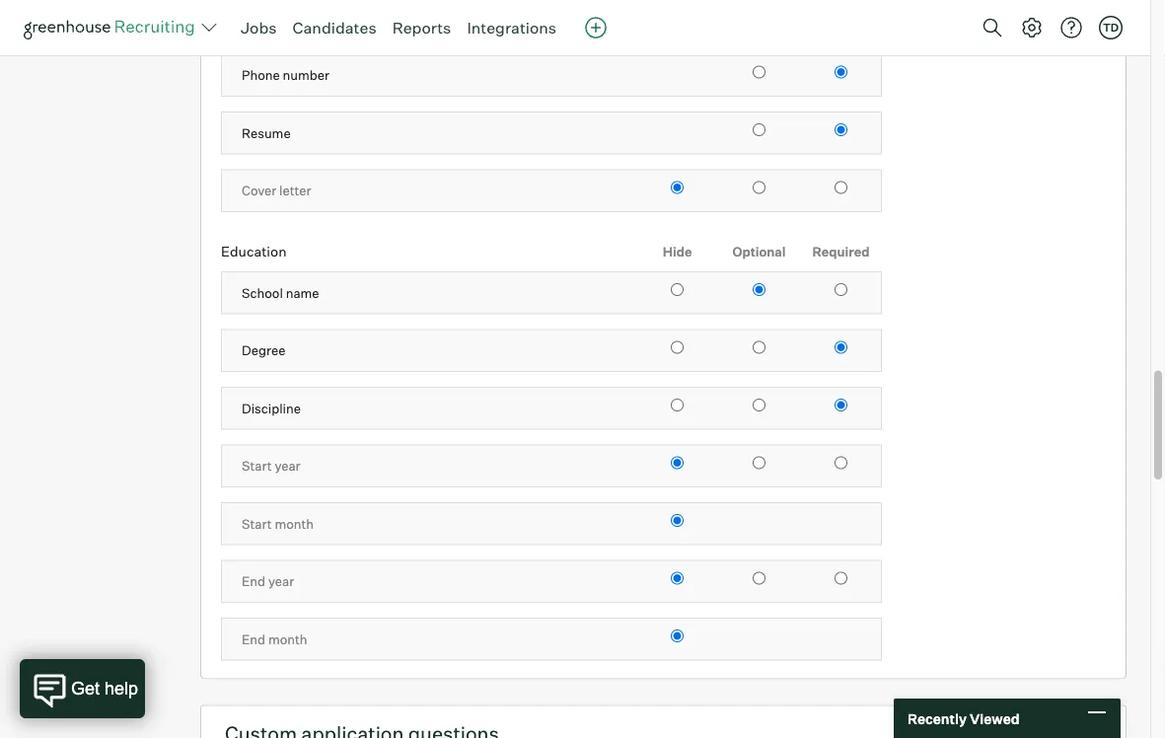 Task type: vqa. For each thing, say whether or not it's contained in the screenshot.
2nd Start from the top of the page
yes



Task type: locate. For each thing, give the bounding box(es) containing it.
recently
[[908, 710, 967, 727]]

0 vertical spatial end
[[242, 574, 266, 590]]

candidates
[[293, 18, 377, 38]]

start up end year
[[242, 517, 272, 532]]

education
[[221, 244, 287, 261]]

end
[[242, 574, 266, 590], [242, 632, 266, 648]]

end down end year
[[242, 632, 266, 648]]

year
[[275, 459, 301, 475], [268, 574, 294, 590]]

degree
[[242, 343, 286, 359]]

None radio
[[835, 66, 848, 79], [753, 124, 766, 137], [835, 182, 848, 195], [671, 284, 684, 297], [835, 284, 848, 297], [671, 342, 684, 355], [753, 342, 766, 355], [835, 342, 848, 355], [671, 400, 684, 412], [753, 400, 766, 412], [835, 400, 848, 412], [753, 457, 766, 470], [835, 457, 848, 470], [671, 515, 684, 528], [671, 573, 684, 586], [753, 573, 766, 586], [671, 631, 684, 643], [835, 66, 848, 79], [753, 124, 766, 137], [835, 182, 848, 195], [671, 284, 684, 297], [835, 284, 848, 297], [671, 342, 684, 355], [753, 342, 766, 355], [835, 342, 848, 355], [671, 400, 684, 412], [753, 400, 766, 412], [835, 400, 848, 412], [753, 457, 766, 470], [835, 457, 848, 470], [671, 515, 684, 528], [671, 573, 684, 586], [753, 573, 766, 586], [671, 631, 684, 643]]

month down start year
[[275, 517, 314, 532]]

end up end month
[[242, 574, 266, 590]]

0 vertical spatial month
[[275, 517, 314, 532]]

1 start from the top
[[242, 459, 272, 475]]

2 end from the top
[[242, 632, 266, 648]]

year down start month on the bottom left
[[268, 574, 294, 590]]

1 end from the top
[[242, 574, 266, 590]]

required
[[813, 244, 870, 260]]

1 vertical spatial start
[[242, 517, 272, 532]]

cover letter
[[242, 183, 312, 199]]

start down discipline
[[242, 459, 272, 475]]

month
[[275, 517, 314, 532], [268, 632, 308, 648]]

viewed
[[970, 710, 1020, 727]]

school name
[[242, 286, 319, 301]]

hide
[[663, 244, 692, 260]]

start
[[242, 459, 272, 475], [242, 517, 272, 532]]

month down end year
[[268, 632, 308, 648]]

None radio
[[753, 66, 766, 79], [835, 124, 848, 137], [671, 182, 684, 195], [753, 182, 766, 195], [753, 284, 766, 297], [671, 457, 684, 470], [835, 573, 848, 586], [753, 66, 766, 79], [835, 124, 848, 137], [671, 182, 684, 195], [753, 182, 766, 195], [753, 284, 766, 297], [671, 457, 684, 470], [835, 573, 848, 586]]

year up start month on the bottom left
[[275, 459, 301, 475]]

year for end year
[[268, 574, 294, 590]]

0 vertical spatial year
[[275, 459, 301, 475]]

search image
[[981, 16, 1005, 39]]

2 start from the top
[[242, 517, 272, 532]]

0 vertical spatial start
[[242, 459, 272, 475]]

1 vertical spatial month
[[268, 632, 308, 648]]

end month
[[242, 632, 308, 648]]

td
[[1104, 21, 1120, 34]]

phone number
[[242, 68, 330, 84]]

jobs link
[[241, 18, 277, 38]]

1 vertical spatial end
[[242, 632, 266, 648]]

1 vertical spatial year
[[268, 574, 294, 590]]



Task type: describe. For each thing, give the bounding box(es) containing it.
configure image
[[1021, 16, 1044, 39]]

end year
[[242, 574, 294, 590]]

recently viewed
[[908, 710, 1020, 727]]

resume
[[242, 126, 291, 141]]

phone
[[242, 68, 280, 84]]

td button
[[1096, 12, 1127, 43]]

start for start month
[[242, 517, 272, 532]]

start year
[[242, 459, 301, 475]]

email
[[242, 10, 276, 26]]

integrations link
[[467, 18, 557, 38]]

cover
[[242, 183, 277, 199]]

name
[[286, 286, 319, 301]]

reports link
[[393, 18, 452, 38]]

month for end month
[[268, 632, 308, 648]]

number
[[283, 68, 330, 84]]

jobs
[[241, 18, 277, 38]]

td button
[[1100, 16, 1123, 39]]

school
[[242, 286, 283, 301]]

candidates link
[[293, 18, 377, 38]]

optional
[[733, 244, 786, 260]]

greenhouse recruiting image
[[24, 16, 201, 39]]

integrations
[[467, 18, 557, 38]]

reports
[[393, 18, 452, 38]]

end for end month
[[242, 632, 266, 648]]

month for start month
[[275, 517, 314, 532]]

discipline
[[242, 401, 301, 417]]

start month
[[242, 517, 314, 532]]

start for start year
[[242, 459, 272, 475]]

end for end year
[[242, 574, 266, 590]]

letter
[[279, 183, 312, 199]]

year for start year
[[275, 459, 301, 475]]



